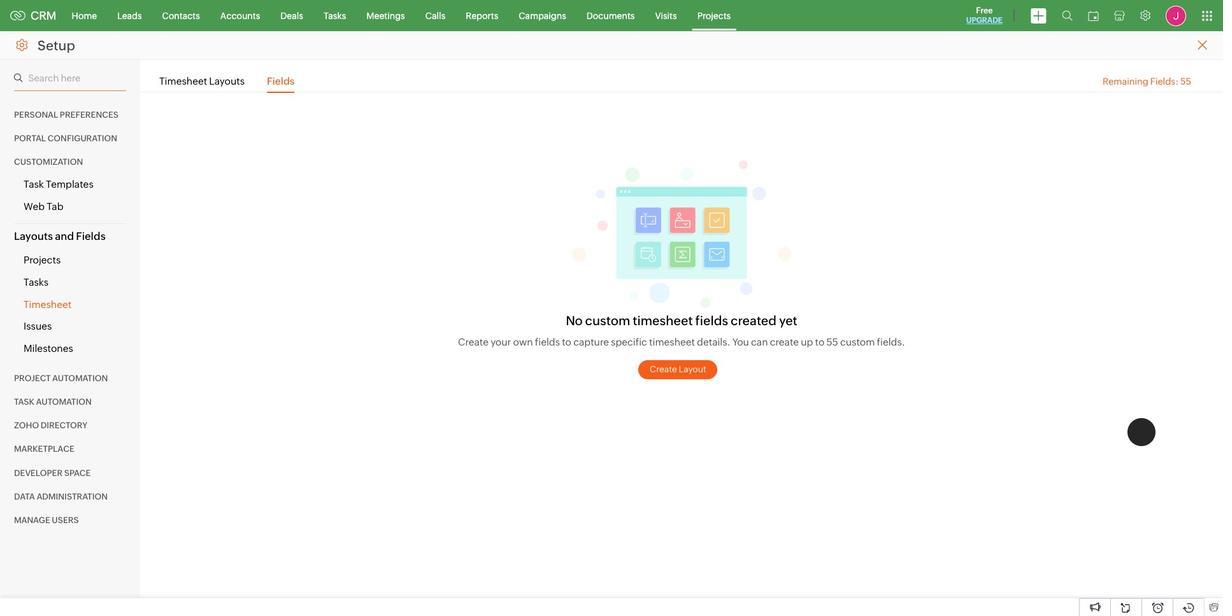 Task type: locate. For each thing, give the bounding box(es) containing it.
documents
[[587, 11, 635, 21]]

create menu image
[[1031, 8, 1047, 23]]

tasks
[[324, 11, 346, 21]]

reports link
[[456, 0, 509, 31]]

calls
[[426, 11, 446, 21]]

accounts
[[220, 11, 260, 21]]

crm link
[[10, 9, 56, 22]]

calendar image
[[1088, 11, 1099, 21]]

deals link
[[270, 0, 313, 31]]

calls link
[[415, 0, 456, 31]]

documents link
[[577, 0, 645, 31]]

projects link
[[687, 0, 741, 31]]

free upgrade
[[967, 6, 1003, 25]]

meetings
[[367, 11, 405, 21]]

search element
[[1055, 0, 1081, 31]]

contacts link
[[152, 0, 210, 31]]

create menu element
[[1023, 0, 1055, 31]]

campaigns link
[[509, 0, 577, 31]]



Task type: vqa. For each thing, say whether or not it's contained in the screenshot.
Home link
yes



Task type: describe. For each thing, give the bounding box(es) containing it.
meetings link
[[356, 0, 415, 31]]

campaigns
[[519, 11, 566, 21]]

accounts link
[[210, 0, 270, 31]]

profile element
[[1158, 0, 1194, 31]]

reports
[[466, 11, 498, 21]]

crm
[[31, 9, 56, 22]]

home
[[72, 11, 97, 21]]

projects
[[698, 11, 731, 21]]

visits
[[655, 11, 677, 21]]

leads
[[117, 11, 142, 21]]

visits link
[[645, 0, 687, 31]]

upgrade
[[967, 16, 1003, 25]]

search image
[[1062, 10, 1073, 21]]

leads link
[[107, 0, 152, 31]]

profile image
[[1166, 5, 1187, 26]]

free
[[976, 6, 993, 15]]

tasks link
[[313, 0, 356, 31]]

home link
[[62, 0, 107, 31]]

contacts
[[162, 11, 200, 21]]

deals
[[281, 11, 303, 21]]



